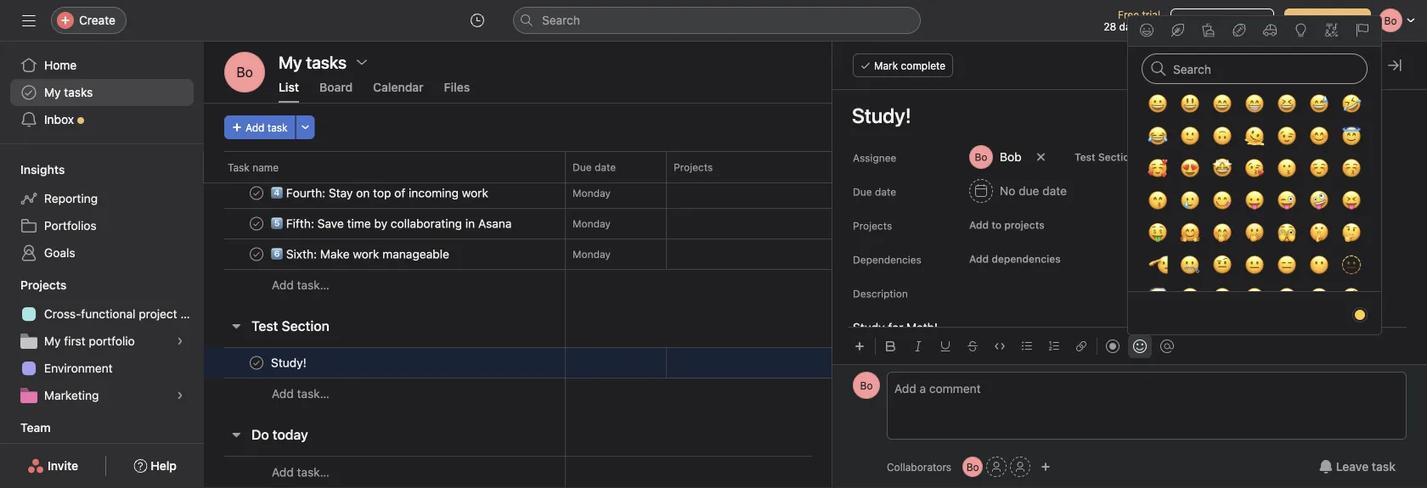 Task type: locate. For each thing, give the bounding box(es) containing it.
add task… row
[[204, 269, 1152, 301], [204, 378, 1152, 410], [204, 456, 1152, 489]]

task name column header
[[224, 151, 570, 183]]

my for my first portfolio
[[44, 334, 61, 348]]

test right remove assignee image at right top
[[1075, 151, 1096, 163]]

😍 image
[[1180, 158, 1201, 178]]

1 vertical spatial bo button
[[853, 372, 880, 399]]

add task… button inside header test section "tree grid"
[[272, 385, 330, 404]]

1 horizontal spatial due
[[853, 186, 872, 198]]

environment
[[44, 362, 113, 376]]

create
[[79, 13, 116, 27]]

☺️ image
[[1310, 158, 1330, 178]]

1 horizontal spatial test
[[1075, 151, 1096, 163]]

completed checkbox inside "5️⃣ fifth: save time by collaborating in asana" cell
[[246, 214, 267, 234]]

my left tasks
[[44, 85, 61, 99]]

search button
[[513, 7, 921, 34]]

insert an object image
[[855, 342, 865, 352]]

collaborators
[[887, 461, 952, 473]]

5 placeholderusericon image from the top
[[992, 249, 1002, 260]]

add task… down study! text field
[[272, 387, 330, 401]]

😮‍💨 image
[[1310, 287, 1330, 308]]

date inside dropdown button
[[1043, 184, 1067, 198]]

see details, my first portfolio image
[[175, 337, 185, 347]]

section down study! 'text box'
[[1099, 151, 1136, 163]]

cross-
[[44, 307, 81, 321]]

completed checkbox down task name
[[246, 183, 267, 204]]

0 vertical spatial completed image
[[246, 183, 267, 204]]

1 vertical spatial completed checkbox
[[246, 214, 267, 234]]

1 vertical spatial task…
[[297, 387, 330, 401]]

bo down insert an object icon on the right of page
[[860, 380, 873, 392]]

section up study! text field
[[282, 318, 330, 334]]

3 monday from the top
[[573, 249, 611, 260]]

🤑 image
[[1148, 223, 1169, 243]]

2 horizontal spatial bo button
[[963, 457, 983, 478]]

0 vertical spatial projects
[[674, 161, 713, 173]]

😝 image
[[1342, 190, 1362, 211]]

😃 image
[[1180, 93, 1201, 114]]

dependencies
[[992, 253, 1061, 265]]

2 horizontal spatial date
[[1043, 184, 1067, 198]]

🥰 image
[[1148, 158, 1169, 178]]

dependencies
[[853, 254, 922, 266]]

test section
[[1075, 151, 1136, 163], [252, 318, 330, 334]]

add dependencies
[[970, 253, 1061, 265]]

task left more actions icon
[[268, 122, 288, 133]]

2 add task… button from the top
[[272, 385, 330, 404]]

1 vertical spatial collapse task list for this section image
[[229, 428, 243, 442]]

add up test section button
[[272, 278, 294, 292]]

collapse task list for this section image right plan
[[229, 320, 243, 333]]

inbox link
[[10, 106, 194, 133]]

completed image inside 4️⃣ fourth: stay on top of incoming work cell
[[246, 183, 267, 204]]

🤣 image
[[1342, 93, 1362, 114]]

toolbar
[[848, 327, 1407, 365]]

bo right collaborators
[[967, 461, 980, 473]]

2 horizontal spatial bo
[[967, 461, 980, 473]]

1 vertical spatial row
[[204, 348, 1152, 379]]

placeholderusericon image for 2nd monday row from the bottom
[[992, 219, 1002, 229]]

🫠 image
[[1245, 126, 1265, 146]]

environment link
[[10, 355, 194, 382]]

billing
[[1315, 14, 1343, 26]]

0 horizontal spatial projects
[[20, 278, 67, 292]]

add
[[1293, 14, 1312, 26], [246, 122, 265, 133], [970, 219, 989, 231], [970, 253, 989, 265], [272, 278, 294, 292], [272, 387, 294, 401], [272, 466, 294, 480]]

1 vertical spatial task
[[1372, 460, 1396, 474]]

3 add task… button from the top
[[272, 464, 330, 482]]

reporting link
[[10, 185, 194, 212]]

1 monday row from the top
[[204, 178, 1152, 209]]

completed image
[[246, 183, 267, 204], [246, 214, 267, 234], [246, 353, 267, 374]]

marketing
[[44, 389, 99, 403]]

my
[[44, 85, 61, 99], [44, 334, 61, 348]]

completed image for 5️⃣ fifth: save time by collaborating in asana text box
[[246, 214, 267, 234]]

add task
[[246, 122, 288, 133]]

2 vertical spatial completed image
[[246, 353, 267, 374]]

add task… button for second 'add task…' row
[[272, 385, 330, 404]]

monday row
[[204, 178, 1152, 209], [204, 208, 1152, 240], [204, 239, 1152, 270]]

2 vertical spatial add task… button
[[272, 464, 330, 482]]

completed checkbox for 5️⃣ fifth: save time by collaborating in asana text box
[[246, 214, 267, 234]]

add task… button for first 'add task…' row from the bottom of the page
[[272, 464, 330, 482]]

1 horizontal spatial task
[[1372, 460, 1396, 474]]

1 horizontal spatial bo
[[860, 380, 873, 392]]

at mention image
[[1161, 340, 1175, 354]]

1 vertical spatial my
[[44, 334, 61, 348]]

6️⃣ Sixth: Make work manageable text field
[[268, 246, 455, 263]]

main content containing bob
[[835, 48, 1407, 489]]

🤩 image
[[1213, 158, 1233, 178]]

0 vertical spatial bo
[[237, 64, 253, 80]]

test section button
[[1067, 145, 1157, 169]]

😶 image
[[1310, 255, 1330, 275]]

add task… button down study! text field
[[272, 385, 330, 404]]

bold image
[[886, 342, 897, 352]]

bo left the list in the left top of the page
[[237, 64, 253, 80]]

add down study! text field
[[272, 387, 294, 401]]

🤥 image
[[1342, 287, 1362, 308]]

add left "to"
[[970, 219, 989, 231]]

1 vertical spatial monday
[[573, 218, 611, 230]]

1 vertical spatial due
[[853, 186, 872, 198]]

2 vertical spatial task…
[[297, 466, 330, 480]]

cross-functional project plan
[[44, 307, 204, 321]]

my inside global element
[[44, 85, 61, 99]]

monday
[[573, 187, 611, 199], [573, 218, 611, 230], [573, 249, 611, 260]]

1 vertical spatial due date
[[853, 186, 897, 198]]

task…
[[297, 278, 330, 292], [297, 387, 330, 401], [297, 466, 330, 480]]

0 horizontal spatial bo button
[[224, 52, 265, 93]]

2 vertical spatial bo
[[967, 461, 980, 473]]

completed image inside study! cell
[[246, 353, 267, 374]]

1 horizontal spatial due date
[[853, 186, 897, 198]]

completed image up completed image
[[246, 214, 267, 234]]

🤪 image
[[1310, 190, 1330, 211]]

2 vertical spatial add task… row
[[204, 456, 1152, 489]]

collapse task list for this section image
[[229, 320, 243, 333], [229, 428, 243, 442]]

0 vertical spatial section
[[1099, 151, 1136, 163]]

bo for bo button to the middle
[[860, 380, 873, 392]]

placeholderusericon image inside 'row'
[[992, 358, 1002, 368]]

2 task… from the top
[[297, 387, 330, 401]]

task… down study! text field
[[297, 387, 330, 401]]

study! dialog
[[833, 42, 1428, 489]]

do today
[[252, 427, 308, 443]]

0 vertical spatial monday
[[573, 187, 611, 199]]

😂 image
[[1148, 126, 1169, 146]]

test section button
[[252, 311, 330, 342]]

2 vertical spatial monday
[[573, 249, 611, 260]]

1 completed image from the top
[[246, 183, 267, 204]]

😊 image
[[1310, 126, 1330, 146]]

0 horizontal spatial bo
[[237, 64, 253, 80]]

2 completed checkbox from the top
[[246, 214, 267, 234]]

description
[[853, 288, 908, 300]]

3 monday row from the top
[[204, 239, 1152, 270]]

add task… button up test section button
[[272, 276, 330, 295]]

1 vertical spatial test section
[[252, 318, 330, 334]]

3 completed checkbox from the top
[[246, 244, 267, 265]]

🤫 image
[[1310, 223, 1330, 243]]

home link
[[10, 52, 194, 79]]

1 completed checkbox from the top
[[246, 183, 267, 204]]

🤗 image
[[1180, 223, 1201, 243]]

2 add task… row from the top
[[204, 378, 1152, 410]]

cross-functional project plan link
[[10, 301, 204, 328]]

1 vertical spatial completed image
[[246, 214, 267, 234]]

4 placeholderusericon image from the top
[[992, 219, 1002, 229]]

my inside projects element
[[44, 334, 61, 348]]

1 vertical spatial add task…
[[272, 387, 330, 401]]

completed checkbox inside 4️⃣ fourth: stay on top of incoming work cell
[[246, 183, 267, 204]]

🙃 image
[[1213, 126, 1233, 146]]

0 horizontal spatial test
[[252, 318, 278, 334]]

add task… button inside header recently assigned tree grid
[[272, 276, 330, 295]]

completed checkbox up completed image
[[246, 214, 267, 234]]

1 vertical spatial bo
[[860, 380, 873, 392]]

test up completed option
[[252, 318, 278, 334]]

😏 image
[[1180, 287, 1201, 308]]

search list box
[[513, 7, 921, 34]]

0 vertical spatial my
[[44, 85, 61, 99]]

0 horizontal spatial date
[[595, 161, 616, 173]]

1 horizontal spatial test section
[[1075, 151, 1136, 163]]

😆 image
[[1277, 93, 1298, 114]]

1 vertical spatial add task… row
[[204, 378, 1152, 410]]

task… inside header recently assigned tree grid
[[297, 278, 330, 292]]

due
[[573, 161, 592, 173], [853, 186, 872, 198]]

bo button left the list in the left top of the page
[[224, 52, 265, 93]]

row
[[204, 151, 1152, 183], [204, 348, 1152, 379]]

portfolios
[[44, 219, 97, 233]]

1 add task… button from the top
[[272, 276, 330, 295]]

bo
[[237, 64, 253, 80], [860, 380, 873, 392], [967, 461, 980, 473]]

2 monday from the top
[[573, 218, 611, 230]]

2 add task… from the top
[[272, 387, 330, 401]]

Study! text field
[[268, 355, 312, 372]]

add billing info
[[1293, 14, 1364, 26]]

4️⃣ fourth: stay on top of incoming work cell
[[204, 178, 566, 209]]

list link
[[279, 80, 299, 103]]

files
[[444, 80, 470, 94]]

goals link
[[10, 240, 194, 267]]

my left the first
[[44, 334, 61, 348]]

add dependencies button
[[962, 247, 1069, 271]]

bulleted list image
[[1022, 342, 1033, 352]]

5️⃣ fifth: save time by collaborating in asana cell
[[204, 208, 566, 240]]

list
[[279, 80, 299, 94]]

1 task… from the top
[[297, 278, 330, 292]]

add task… inside header test section "tree grid"
[[272, 387, 330, 401]]

2 vertical spatial completed checkbox
[[246, 244, 267, 265]]

2 completed image from the top
[[246, 214, 267, 234]]

bo button right collaborators
[[963, 457, 983, 478]]

2 vertical spatial bo button
[[963, 457, 983, 478]]

🤐 image
[[1180, 255, 1201, 275]]

projects up cross-
[[20, 278, 67, 292]]

projects up 'dependencies'
[[853, 220, 893, 232]]

task… up test section button
[[297, 278, 330, 292]]

0 vertical spatial completed checkbox
[[246, 183, 267, 204]]

1 vertical spatial section
[[282, 318, 330, 334]]

0 vertical spatial row
[[204, 151, 1152, 183]]

help button
[[123, 451, 188, 482]]

bo button down insert an object icon on the right of page
[[853, 372, 880, 399]]

6 placeholderusericon image from the top
[[992, 358, 1002, 368]]

😐 image
[[1245, 255, 1265, 275]]

completed checkbox up test section button
[[246, 244, 267, 265]]

add task… for first 'add task…' row from the bottom of the page add task… button
[[272, 466, 330, 480]]

0 vertical spatial test section
[[1075, 151, 1136, 163]]

4️⃣ Fourth: Stay on top of incoming work text field
[[268, 185, 494, 202]]

6️⃣ sixth: make work manageable cell
[[204, 239, 566, 270]]

1 placeholderusericon image from the top
[[992, 35, 1002, 45]]

name
[[253, 161, 279, 173]]

🫢 image
[[1245, 223, 1265, 243]]

study! cell
[[204, 348, 566, 379]]

task right leave
[[1372, 460, 1396, 474]]

test section up study! text field
[[252, 318, 330, 334]]

record a video image
[[1107, 340, 1120, 354]]

to
[[992, 219, 1002, 231]]

hide sidebar image
[[22, 14, 36, 27]]

insights
[[20, 163, 65, 177]]

numbered list image
[[1050, 342, 1060, 352]]

add up task name
[[246, 122, 265, 133]]

projects
[[1005, 219, 1045, 231]]

1 row from the top
[[204, 151, 1152, 183]]

1 my from the top
[[44, 85, 61, 99]]

3 completed image from the top
[[246, 353, 267, 374]]

1 vertical spatial test
[[252, 318, 278, 334]]

add task… button for 1st 'add task…' row
[[272, 276, 330, 295]]

add task… down today
[[272, 466, 330, 480]]

0 vertical spatial task
[[268, 122, 288, 133]]

add task… up test section button
[[272, 278, 330, 292]]

task inside study! dialog
[[1372, 460, 1396, 474]]

3 add task… row from the top
[[204, 456, 1152, 489]]

add down the do today
[[272, 466, 294, 480]]

plan
[[181, 307, 204, 321]]

strikethrough image
[[968, 342, 978, 352]]

completed image inside "5️⃣ fifth: save time by collaborating in asana" cell
[[246, 214, 267, 234]]

linked projects for 6️⃣ sixth: make work manageable cell
[[666, 239, 836, 270]]

test
[[1075, 151, 1096, 163], [252, 318, 278, 334]]

free trial 28 days left
[[1104, 8, 1161, 32]]

files link
[[444, 80, 470, 103]]

3 task… from the top
[[297, 466, 330, 480]]

linked projects for 4️⃣ fourth: stay on top of incoming work cell
[[666, 178, 836, 209]]

due inside study! dialog
[[853, 186, 872, 198]]

0 vertical spatial add task… row
[[204, 269, 1152, 301]]

Completed checkbox
[[246, 183, 267, 204], [246, 214, 267, 234], [246, 244, 267, 265]]

placeholderusericon image
[[992, 35, 1002, 45], [992, 158, 1002, 168], [992, 188, 1002, 198], [992, 219, 1002, 229], [992, 249, 1002, 260], [992, 358, 1002, 368]]

2 horizontal spatial projects
[[853, 220, 893, 232]]

0 vertical spatial add task… button
[[272, 276, 330, 295]]

projects
[[674, 161, 713, 173], [853, 220, 893, 232], [20, 278, 67, 292]]

trial?
[[1244, 14, 1267, 26]]

completed image down task name
[[246, 183, 267, 204]]

task… down today
[[297, 466, 330, 480]]

1 monday from the top
[[573, 187, 611, 199]]

task
[[268, 122, 288, 133], [1372, 460, 1396, 474]]

0 horizontal spatial task
[[268, 122, 288, 133]]

😘 image
[[1245, 158, 1265, 178]]

1 horizontal spatial section
[[1099, 151, 1136, 163]]

due date
[[573, 161, 616, 173], [853, 186, 897, 198]]

completed checkbox inside 6️⃣ sixth: make work manageable 'cell'
[[246, 244, 267, 265]]

team button
[[0, 420, 51, 437]]

invite button
[[16, 451, 89, 482]]

0 horizontal spatial due
[[573, 161, 592, 173]]

2 my from the top
[[44, 334, 61, 348]]

2 vertical spatial projects
[[20, 278, 67, 292]]

0 vertical spatial task…
[[297, 278, 330, 292]]

😚 image
[[1342, 158, 1362, 178]]

for
[[888, 321, 904, 335]]

placeholderusericon image for 1st monday row from the bottom
[[992, 249, 1002, 260]]

projects up linked projects for 4️⃣ fourth: stay on top of incoming work cell
[[674, 161, 713, 173]]

3 add task… from the top
[[272, 466, 330, 480]]

0 vertical spatial due date
[[573, 161, 616, 173]]

1 horizontal spatial projects
[[674, 161, 713, 173]]

🤭 image
[[1213, 223, 1233, 243]]

completed image left study! text field
[[246, 353, 267, 374]]

0 horizontal spatial section
[[282, 318, 330, 334]]

1 vertical spatial add task… button
[[272, 385, 330, 404]]

0 vertical spatial add task…
[[272, 278, 330, 292]]

1 horizontal spatial bo button
[[853, 372, 880, 399]]

0 vertical spatial test
[[1075, 151, 1096, 163]]

history image
[[471, 14, 484, 27]]

date
[[595, 161, 616, 173], [1043, 184, 1067, 198], [875, 186, 897, 198]]

0 horizontal spatial test section
[[252, 318, 330, 334]]

leave
[[1337, 460, 1369, 474]]

test section down study! 'text box'
[[1075, 151, 1136, 163]]

add task… button down today
[[272, 464, 330, 482]]

add task… inside header recently assigned tree grid
[[272, 278, 330, 292]]

projects inside dropdown button
[[20, 278, 67, 292]]

close details image
[[1389, 59, 1402, 72]]

task… inside header test section "tree grid"
[[297, 387, 330, 401]]

1 add task… from the top
[[272, 278, 330, 292]]

2 vertical spatial add task…
[[272, 466, 330, 480]]

0 vertical spatial bo button
[[224, 52, 265, 93]]

0 vertical spatial collapse task list for this section image
[[229, 320, 243, 333]]

project
[[139, 307, 177, 321]]

main content
[[835, 48, 1407, 489]]

1 vertical spatial projects
[[853, 220, 893, 232]]

3 placeholderusericon image from the top
[[992, 188, 1002, 198]]

collapse task list for this section image left the do
[[229, 428, 243, 442]]



Task type: describe. For each thing, give the bounding box(es) containing it.
my tasks
[[279, 52, 347, 72]]

1 add task… row from the top
[[204, 269, 1152, 301]]

what's in my trial?
[[1179, 14, 1267, 26]]

remove assignee image
[[1037, 152, 1047, 162]]

add task… for add task… button inside the header recently assigned tree grid
[[272, 278, 330, 292]]

Completed checkbox
[[246, 353, 267, 374]]

math!
[[907, 321, 938, 335]]

my tasks link
[[10, 79, 194, 106]]

0 vertical spatial due
[[573, 161, 592, 173]]

emoji image
[[1134, 340, 1147, 354]]

test inside button
[[252, 318, 278, 334]]

what's
[[1179, 14, 1212, 26]]

inbox
[[44, 113, 74, 127]]

search
[[542, 13, 580, 27]]

2 placeholderusericon image from the top
[[992, 158, 1002, 168]]

more actions image
[[301, 122, 311, 133]]

complete
[[901, 59, 946, 71]]

🥲 image
[[1180, 190, 1201, 211]]

days
[[1120, 20, 1142, 32]]

due date inside study! dialog
[[853, 186, 897, 198]]

2 row from the top
[[204, 348, 1152, 379]]

bo for bo button to the right
[[967, 461, 980, 473]]

info
[[1346, 14, 1364, 26]]

placeholderusericon image for third monday row from the bottom of the header recently assigned tree grid
[[992, 188, 1002, 198]]

add to projects
[[970, 219, 1045, 231]]

completed image
[[246, 244, 267, 265]]

toolbar inside main content
[[848, 327, 1407, 365]]

calendar link
[[373, 80, 424, 103]]

mark complete button
[[853, 54, 954, 77]]

add billing info button
[[1285, 8, 1372, 32]]

2 monday row from the top
[[204, 208, 1152, 240]]

no due date button
[[962, 176, 1075, 207]]

leave task
[[1337, 460, 1396, 474]]

😉 image
[[1277, 126, 1298, 146]]

link image
[[1077, 342, 1087, 352]]

tasks
[[64, 85, 93, 99]]

😙 image
[[1148, 190, 1169, 211]]

😬 image
[[1277, 287, 1298, 308]]

bob
[[1000, 150, 1022, 164]]

projects element
[[0, 270, 204, 413]]

completed image for the 4️⃣ fourth: stay on top of incoming work text box
[[246, 183, 267, 204]]

2 collapse task list for this section image from the top
[[229, 428, 243, 442]]

add or remove collaborators image
[[1041, 462, 1051, 473]]

no due date
[[1000, 184, 1067, 198]]

😑 image
[[1277, 255, 1298, 275]]

leave task button
[[1309, 452, 1407, 483]]

show options image
[[355, 55, 369, 69]]

section inside button
[[282, 318, 330, 334]]

assignee
[[853, 152, 897, 164]]

monday for 4️⃣ fourth: stay on top of incoming work cell
[[573, 187, 611, 199]]

Task Name text field
[[841, 96, 1407, 135]]

global element
[[0, 42, 204, 144]]

task for add task
[[268, 122, 288, 133]]

row containing task name
[[204, 151, 1152, 183]]

mark complete
[[875, 59, 946, 71]]

1 collapse task list for this section image from the top
[[229, 320, 243, 333]]

do
[[252, 427, 269, 443]]

add task button
[[224, 116, 295, 139]]

move tasks between sections image
[[538, 358, 548, 368]]

🙄 image
[[1245, 287, 1265, 308]]

goals
[[44, 246, 75, 260]]

0 horizontal spatial due date
[[573, 161, 616, 173]]

😋 image
[[1213, 190, 1233, 211]]

😒 image
[[1213, 287, 1233, 308]]

projects button
[[0, 277, 67, 294]]

add inside header test section "tree grid"
[[272, 387, 294, 401]]

completed image for study! text field
[[246, 353, 267, 374]]

completed checkbox for the 6️⃣ sixth: make work manageable text box
[[246, 244, 267, 265]]

board link
[[320, 80, 353, 103]]

my for my tasks
[[44, 85, 61, 99]]

test inside popup button
[[1075, 151, 1096, 163]]

first
[[64, 334, 86, 348]]

in
[[1215, 14, 1224, 26]]

😄 image
[[1213, 93, 1233, 114]]

🫥 image
[[1342, 255, 1362, 275]]

task name
[[228, 161, 279, 173]]

header recently assigned tree grid
[[204, 0, 1152, 301]]

my
[[1226, 14, 1241, 26]]

😶‍🌫️ image
[[1148, 287, 1169, 308]]

5️⃣ Fifth: Save time by collaborating in Asana text field
[[268, 215, 517, 232]]

bo for bo button to the left
[[237, 64, 253, 80]]

🫣 image
[[1277, 223, 1298, 243]]

no
[[1000, 184, 1016, 198]]

add to projects button
[[962, 213, 1053, 237]]

🫡 image
[[1148, 255, 1169, 275]]

add inside header recently assigned tree grid
[[272, 278, 294, 292]]

home
[[44, 58, 77, 72]]

italics image
[[914, 342, 924, 352]]

😇 image
[[1342, 126, 1362, 146]]

invite
[[48, 459, 78, 473]]

1 horizontal spatial date
[[875, 186, 897, 198]]

completed checkbox for the 4️⃣ fourth: stay on top of incoming work text box
[[246, 183, 267, 204]]

😜 image
[[1277, 190, 1298, 211]]

free
[[1118, 8, 1140, 20]]

placeholderusericon image for 2nd 'row' from the top of the page
[[992, 358, 1002, 368]]

what's in my trial? button
[[1171, 8, 1275, 32]]

insights button
[[0, 161, 65, 178]]

😅 image
[[1310, 93, 1330, 114]]

calendar
[[373, 80, 424, 94]]

study
[[853, 321, 885, 335]]

see details, marketing image
[[175, 391, 185, 401]]

task
[[228, 161, 250, 173]]

Search field
[[1142, 54, 1368, 84]]

team
[[20, 421, 51, 435]]

🤔 image
[[1342, 223, 1362, 243]]

my tasks
[[44, 85, 93, 99]]

code image
[[995, 342, 1005, 352]]

portfolio
[[89, 334, 135, 348]]

today
[[273, 427, 308, 443]]

my first portfolio
[[44, 334, 135, 348]]

🤨 image
[[1213, 255, 1233, 275]]

create button
[[51, 7, 127, 34]]

left
[[1145, 20, 1161, 32]]

due
[[1019, 184, 1040, 198]]

monday for 6️⃣ sixth: make work manageable 'cell'
[[573, 249, 611, 260]]

😀 image
[[1148, 93, 1169, 114]]

insights element
[[0, 155, 204, 270]]

add task… for add task… button within header test section "tree grid"
[[272, 387, 330, 401]]

monday for "5️⃣ fifth: save time by collaborating in asana" cell
[[573, 218, 611, 230]]

test section inside popup button
[[1075, 151, 1136, 163]]

😗 image
[[1277, 158, 1298, 178]]

main content inside study! dialog
[[835, 48, 1407, 489]]

reporting
[[44, 192, 98, 206]]

task for leave task
[[1372, 460, 1396, 474]]

help
[[151, 459, 177, 473]]

trial
[[1143, 8, 1161, 20]]

functional
[[81, 307, 136, 321]]

add down add to projects button in the right of the page
[[970, 253, 989, 265]]

add left billing
[[1293, 14, 1312, 26]]

mark
[[875, 59, 898, 71]]

underline image
[[941, 342, 951, 352]]

😛 image
[[1245, 190, 1265, 211]]

bob button
[[962, 142, 1030, 173]]

header test section tree grid
[[204, 348, 1152, 410]]

section inside popup button
[[1099, 151, 1136, 163]]

🙂 image
[[1180, 126, 1201, 146]]

do today button
[[252, 420, 308, 450]]

portfolios link
[[10, 212, 194, 240]]

😁 image
[[1245, 93, 1265, 114]]

my first portfolio link
[[10, 328, 194, 355]]

board
[[320, 80, 353, 94]]

study for math!
[[853, 321, 938, 335]]

marketing link
[[10, 382, 194, 410]]

projects inside study! dialog
[[853, 220, 893, 232]]

0 likes. click to like this task image
[[1205, 59, 1219, 72]]



Task type: vqa. For each thing, say whether or not it's contained in the screenshot.
2nd See Details, My Workspace Image
no



